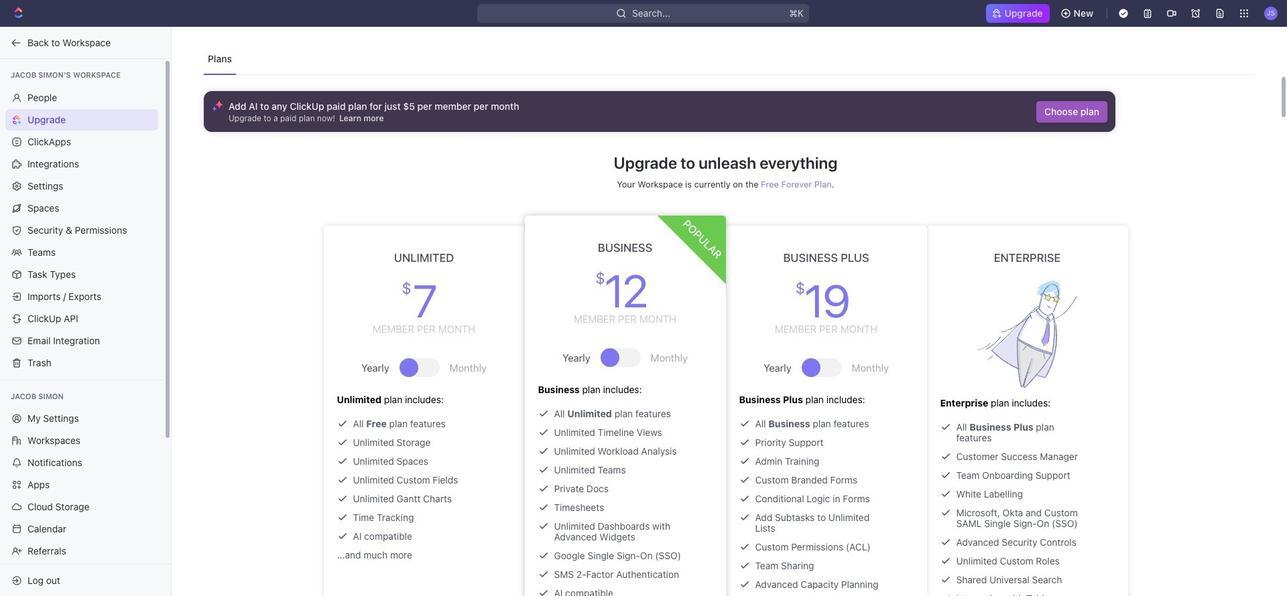 Task type: describe. For each thing, give the bounding box(es) containing it.
enterprise image
[[978, 281, 1077, 388]]



Task type: vqa. For each thing, say whether or not it's contained in the screenshot.
'Enterprise' IMAGE
yes



